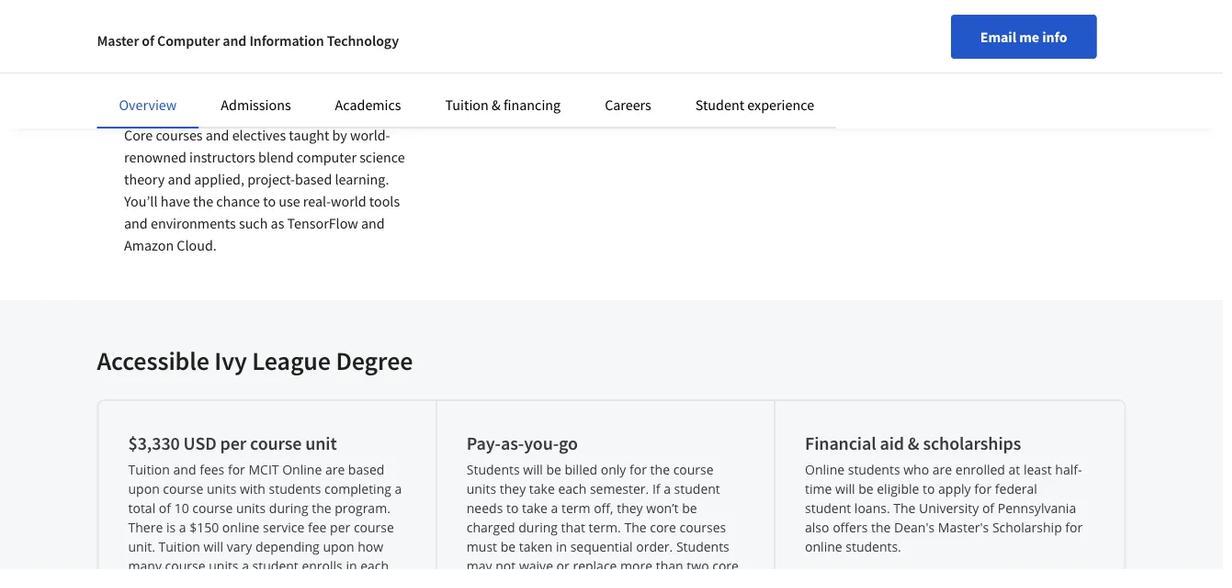 Task type: describe. For each thing, give the bounding box(es) containing it.
accessible ivy league degree
[[97, 345, 413, 377]]

learning
[[288, 104, 343, 122]]

semester.
[[590, 481, 649, 498]]

$3,330
[[128, 433, 180, 456]]

world
[[331, 192, 366, 211]]

students.
[[846, 539, 902, 556]]

the inside pay-as-you-go students will be billed only for the course units they take each semester. if a student needs to take a term off, they won't be charged during that term. the core courses must be taken in sequential order. students may not waive or replace more than two
[[650, 461, 670, 479]]

course down is
[[165, 558, 206, 571]]

2 vertical spatial tuition
[[159, 539, 200, 556]]

1 horizontal spatial per
[[330, 519, 350, 537]]

order.
[[636, 539, 673, 556]]

course up 10
[[163, 481, 203, 498]]

accessible
[[97, 345, 209, 377]]

tuition & financing
[[445, 96, 561, 114]]

units down vary on the left bottom of page
[[209, 558, 239, 571]]

student inside $3,330 usd per course unit tuition and fees for mcit online are based upon course units with students completing a total of 10 course units during the program. there is a $150 online service fee per course unit. tuition will vary depending upon how many course units a student enrolls in
[[252, 558, 299, 571]]

scholarship
[[993, 519, 1062, 537]]

only
[[601, 461, 626, 479]]

for inside $3,330 usd per course unit tuition and fees for mcit online are based upon course units with students completing a total of 10 course units during the program. there is a $150 online service fee per course unit. tuition will vary depending upon how many course units a student enrolls in
[[228, 461, 245, 479]]

a right "if"
[[664, 481, 671, 498]]

real-world, project-based learning core courses and electives taught by world- renowned instructors blend computer science theory and applied, project-based learning. you'll have the chance to use real-world tools and environments such as tensorflow and amazon cloud.
[[124, 104, 405, 255]]

core
[[124, 126, 153, 144]]

technology
[[327, 31, 399, 50]]

online inside the financial aid & scholarships online students who are enrolled at least half- time will be eligible to apply for federal student loans. the university of pennsylvania also offers the dean's master's scholarship for online students.
[[805, 539, 843, 556]]

student inside pay-as-you-go students will be billed only for the course units they take each semester. if a student needs to take a term off, they won't be charged during that term. the core courses must be taken in sequential order. students may not waive or replace more than two
[[674, 481, 721, 498]]

sequential
[[571, 539, 633, 556]]

aid
[[880, 433, 905, 456]]

0 horizontal spatial students
[[467, 461, 520, 479]]

taken
[[519, 539, 553, 556]]

league
[[252, 345, 331, 377]]

ivy
[[215, 345, 247, 377]]

degree
[[336, 345, 413, 377]]

information
[[249, 31, 324, 50]]

unit.
[[128, 539, 155, 556]]

for down "pennsylvania" at the right bottom of page
[[1066, 519, 1083, 537]]

course up 'mcit'
[[250, 433, 302, 456]]

0 horizontal spatial of
[[142, 31, 154, 50]]

be right won't
[[682, 500, 697, 518]]

for inside pay-as-you-go students will be billed only for the course units they take each semester. if a student needs to take a term off, they won't be charged during that term. the core courses must be taken in sequential order. students may not waive or replace more than two
[[630, 461, 647, 479]]

master
[[97, 31, 139, 50]]

vary
[[227, 539, 252, 556]]

and up instructors
[[206, 126, 229, 144]]

mcit
[[249, 461, 279, 479]]

financial
[[805, 433, 877, 456]]

of inside the financial aid & scholarships online students who are enrolled at least half- time will be eligible to apply for federal student loans. the university of pennsylvania also offers the dean's master's scholarship for online students.
[[983, 500, 995, 518]]

are inside $3,330 usd per course unit tuition and fees for mcit online are based upon course units with students completing a total of 10 course units during the program. there is a $150 online service fee per course unit. tuition will vary depending upon how many course units a student enrolls in
[[325, 461, 345, 479]]

total
[[128, 500, 156, 518]]

units down with at the bottom left
[[236, 500, 266, 518]]

that
[[561, 519, 585, 537]]

at
[[1009, 461, 1021, 479]]

apply
[[939, 481, 971, 498]]

financial aid & scholarships online students who are enrolled at least half- time will be eligible to apply for federal student loans. the university of pennsylvania also offers the dean's master's scholarship for online students.
[[805, 433, 1083, 556]]

enrolled
[[956, 461, 1006, 479]]

course up $150
[[192, 500, 233, 518]]

billed
[[565, 461, 598, 479]]

also
[[805, 519, 830, 537]]

to inside pay-as-you-go students will be billed only for the course units they take each semester. if a student needs to take a term off, they won't be charged during that term. the core courses must be taken in sequential order. students may not waive or replace more than two
[[506, 500, 519, 518]]

usd
[[183, 433, 217, 456]]

tools
[[369, 192, 400, 211]]

world-
[[350, 126, 390, 144]]

student inside the financial aid & scholarships online students who are enrolled at least half- time will be eligible to apply for federal student loans. the university of pennsylvania also offers the dean's master's scholarship for online students.
[[805, 500, 851, 518]]

university
[[919, 500, 979, 518]]

and up have
[[168, 170, 191, 188]]

theory
[[124, 170, 165, 188]]

the inside pay-as-you-go students will be billed only for the course units they take each semester. if a student needs to take a term off, they won't be charged during that term. the core courses must be taken in sequential order. students may not waive or replace more than two
[[625, 519, 647, 537]]

academics
[[335, 96, 401, 114]]

info
[[1043, 28, 1068, 46]]

core
[[650, 519, 677, 537]]

overview
[[119, 96, 177, 114]]

project-
[[199, 104, 248, 122]]

program.
[[335, 500, 391, 518]]

admissions link
[[221, 96, 291, 114]]

be up 'each' at the bottom
[[546, 461, 562, 479]]

applied,
[[194, 170, 244, 188]]

real-
[[303, 192, 331, 211]]

during inside $3,330 usd per course unit tuition and fees for mcit online are based upon course units with students completing a total of 10 course units during the program. there is a $150 online service fee per course unit. tuition will vary depending upon how many course units a student enrolls in
[[269, 500, 308, 518]]

real-
[[124, 104, 156, 122]]

learning.
[[335, 170, 389, 188]]

replace
[[573, 558, 617, 571]]

have
[[161, 192, 190, 211]]

fee
[[308, 519, 327, 537]]

0 vertical spatial based
[[248, 104, 285, 122]]

cloud.
[[177, 236, 217, 255]]

as
[[271, 214, 284, 233]]

of inside $3,330 usd per course unit tuition and fees for mcit online are based upon course units with students completing a total of 10 course units during the program. there is a $150 online service fee per course unit. tuition will vary depending upon how many course units a student enrolls in
[[159, 500, 171, 518]]

0 vertical spatial they
[[500, 481, 526, 498]]

the inside the financial aid & scholarships online students who are enrolled at least half- time will be eligible to apply for federal student loans. the university of pennsylvania also offers the dean's master's scholarship for online students.
[[894, 500, 916, 518]]

1 vertical spatial they
[[617, 500, 643, 518]]

and right computer
[[223, 31, 247, 50]]

needs
[[467, 500, 503, 518]]

science
[[360, 148, 405, 166]]

student experience link
[[696, 96, 815, 114]]

must
[[467, 539, 497, 556]]

email me info button
[[951, 15, 1097, 59]]

to inside the financial aid & scholarships online students who are enrolled at least half- time will be eligible to apply for federal student loans. the university of pennsylvania also offers the dean's master's scholarship for online students.
[[923, 481, 935, 498]]

blend
[[258, 148, 294, 166]]

careers link
[[605, 96, 652, 114]]

loans.
[[855, 500, 890, 518]]

tuition & financing link
[[445, 96, 561, 114]]

student
[[696, 96, 745, 114]]

will inside $3,330 usd per course unit tuition and fees for mcit online are based upon course units with students completing a total of 10 course units during the program. there is a $150 online service fee per course unit. tuition will vary depending upon how many course units a student enrolls in
[[204, 539, 223, 556]]

service
[[263, 519, 305, 537]]



Task type: vqa. For each thing, say whether or not it's contained in the screenshot.
top Korean
no



Task type: locate. For each thing, give the bounding box(es) containing it.
take up "taken"
[[522, 500, 548, 518]]

tuition
[[445, 96, 489, 114], [128, 461, 170, 479], [159, 539, 200, 556]]

online down unit
[[282, 461, 322, 479]]

to
[[263, 192, 276, 211], [923, 481, 935, 498], [506, 500, 519, 518]]

the up "if"
[[650, 461, 670, 479]]

a right 'completing'
[[395, 481, 402, 498]]

the up students. in the bottom right of the page
[[871, 519, 891, 537]]

or
[[557, 558, 570, 571]]

they down semester.
[[617, 500, 643, 518]]

10
[[174, 500, 189, 518]]

upon up total
[[128, 481, 160, 498]]

federal
[[995, 481, 1038, 498]]

to down who
[[923, 481, 935, 498]]

1 horizontal spatial during
[[519, 519, 558, 537]]

1 online from the left
[[282, 461, 322, 479]]

financing
[[504, 96, 561, 114]]

& inside the financial aid & scholarships online students who are enrolled at least half- time will be eligible to apply for federal student loans. the university of pennsylvania also offers the dean's master's scholarship for online students.
[[908, 433, 920, 456]]

1 vertical spatial &
[[908, 433, 920, 456]]

list containing $3,330 usd per course unit
[[97, 400, 1127, 571]]

2 vertical spatial based
[[348, 461, 385, 479]]

0 vertical spatial will
[[523, 461, 543, 479]]

the
[[894, 500, 916, 518], [625, 519, 647, 537]]

they up needs
[[500, 481, 526, 498]]

0 horizontal spatial the
[[625, 519, 647, 537]]

& left financing
[[492, 96, 501, 114]]

each
[[558, 481, 587, 498]]

1 vertical spatial online
[[805, 539, 843, 556]]

units down fees
[[207, 481, 237, 498]]

1 vertical spatial to
[[923, 481, 935, 498]]

will down you-
[[523, 461, 543, 479]]

online up vary on the left bottom of page
[[222, 519, 260, 537]]

during inside pay-as-you-go students will be billed only for the course units they take each semester. if a student needs to take a term off, they won't be charged during that term. the core courses must be taken in sequential order. students may not waive or replace more than two
[[519, 519, 558, 537]]

are up apply
[[933, 461, 953, 479]]

how
[[358, 539, 384, 556]]

1 horizontal spatial online
[[805, 461, 845, 479]]

online inside $3,330 usd per course unit tuition and fees for mcit online are based upon course units with students completing a total of 10 course units during the program. there is a $150 online service fee per course unit. tuition will vary depending upon how many course units a student enrolls in
[[282, 461, 322, 479]]

online inside the financial aid & scholarships online students who are enrolled at least half- time will be eligible to apply for federal student loans. the university of pennsylvania also offers the dean's master's scholarship for online students.
[[805, 461, 845, 479]]

1 vertical spatial courses
[[680, 519, 726, 537]]

and
[[223, 31, 247, 50], [206, 126, 229, 144], [168, 170, 191, 188], [124, 214, 148, 233], [361, 214, 385, 233], [173, 461, 196, 479]]

chance
[[216, 192, 260, 211]]

students down the pay-
[[467, 461, 520, 479]]

1 horizontal spatial upon
[[323, 539, 355, 556]]

in
[[556, 539, 567, 556]]

a left term
[[551, 500, 558, 518]]

will
[[523, 461, 543, 479], [836, 481, 855, 498], [204, 539, 223, 556]]

0 vertical spatial take
[[529, 481, 555, 498]]

2 horizontal spatial will
[[836, 481, 855, 498]]

tensorflow
[[287, 214, 358, 233]]

1 horizontal spatial &
[[908, 433, 920, 456]]

units inside pay-as-you-go students will be billed only for the course units they take each semester. if a student needs to take a term off, they won't be charged during that term. the core courses must be taken in sequential order. students may not waive or replace more than two
[[467, 481, 497, 498]]

0 horizontal spatial to
[[263, 192, 276, 211]]

0 vertical spatial students
[[848, 461, 901, 479]]

0 horizontal spatial courses
[[156, 126, 203, 144]]

won't
[[647, 500, 679, 518]]

0 vertical spatial online
[[222, 519, 260, 537]]

1 horizontal spatial based
[[295, 170, 332, 188]]

0 vertical spatial &
[[492, 96, 501, 114]]

0 horizontal spatial they
[[500, 481, 526, 498]]

0 horizontal spatial per
[[220, 433, 246, 456]]

course
[[250, 433, 302, 456], [673, 461, 714, 479], [163, 481, 203, 498], [192, 500, 233, 518], [354, 519, 394, 537], [165, 558, 206, 571]]

based
[[248, 104, 285, 122], [295, 170, 332, 188], [348, 461, 385, 479]]

student down depending
[[252, 558, 299, 571]]

world,
[[156, 104, 196, 122]]

during up service
[[269, 500, 308, 518]]

students inside the financial aid & scholarships online students who are enrolled at least half- time will be eligible to apply for federal student loans. the university of pennsylvania also offers the dean's master's scholarship for online students.
[[848, 461, 901, 479]]

pennsylvania
[[998, 500, 1077, 518]]

0 vertical spatial per
[[220, 433, 246, 456]]

the up environments in the top left of the page
[[193, 192, 213, 211]]

you-
[[524, 433, 559, 456]]

the up order.
[[625, 519, 647, 537]]

2 vertical spatial will
[[204, 539, 223, 556]]

students inside $3,330 usd per course unit tuition and fees for mcit online are based upon course units with students completing a total of 10 course units during the program. there is a $150 online service fee per course unit. tuition will vary depending upon how many course units a student enrolls in
[[269, 481, 321, 498]]

1 vertical spatial per
[[330, 519, 350, 537]]

students
[[848, 461, 901, 479], [269, 481, 321, 498]]

courses inside real-world, project-based learning core courses and electives taught by world- renowned instructors blend computer science theory and applied, project-based learning. you'll have the chance to use real-world tools and environments such as tensorflow and amazon cloud.
[[156, 126, 203, 144]]

2 vertical spatial to
[[506, 500, 519, 518]]

tuition down is
[[159, 539, 200, 556]]

students
[[467, 461, 520, 479], [677, 539, 730, 556]]

fees
[[200, 461, 225, 479]]

student down time
[[805, 500, 851, 518]]

2 horizontal spatial of
[[983, 500, 995, 518]]

for right only
[[630, 461, 647, 479]]

1 horizontal spatial to
[[506, 500, 519, 518]]

0 horizontal spatial upon
[[128, 481, 160, 498]]

1 horizontal spatial they
[[617, 500, 643, 518]]

the up fee
[[312, 500, 331, 518]]

renowned
[[124, 148, 186, 166]]

instructors
[[189, 148, 255, 166]]

pay-as-you-go students will be billed only for the course units they take each semester. if a student needs to take a term off, they won't be charged during that term. the core courses must be taken in sequential order. students may not waive or replace more than two
[[467, 433, 739, 571]]

email me info
[[981, 28, 1068, 46]]

1 horizontal spatial students
[[677, 539, 730, 556]]

students up eligible
[[848, 461, 901, 479]]

term
[[562, 500, 591, 518]]

courses down world,
[[156, 126, 203, 144]]

will down $150
[[204, 539, 223, 556]]

waive
[[519, 558, 553, 571]]

courses right core
[[680, 519, 726, 537]]

the inside real-world, project-based learning core courses and electives taught by world- renowned instructors blend computer science theory and applied, project-based learning. you'll have the chance to use real-world tools and environments such as tensorflow and amazon cloud.
[[193, 192, 213, 211]]

course inside pay-as-you-go students will be billed only for the course units they take each semester. if a student needs to take a term off, they won't be charged during that term. the core courses must be taken in sequential order. students may not waive or replace more than two
[[673, 461, 714, 479]]

1 horizontal spatial online
[[805, 539, 843, 556]]

0 horizontal spatial online
[[222, 519, 260, 537]]

1 vertical spatial the
[[625, 519, 647, 537]]

will inside the financial aid & scholarships online students who are enrolled at least half- time will be eligible to apply for federal student loans. the university of pennsylvania also offers the dean's master's scholarship for online students.
[[836, 481, 855, 498]]

computer
[[157, 31, 220, 50]]

1 vertical spatial based
[[295, 170, 332, 188]]

pay-as-you-go list item
[[437, 402, 776, 571]]

0 vertical spatial the
[[894, 500, 916, 518]]

1 horizontal spatial will
[[523, 461, 543, 479]]

are inside the financial aid & scholarships online students who are enrolled at least half- time will be eligible to apply for federal student loans. the university of pennsylvania also offers the dean's master's scholarship for online students.
[[933, 461, 953, 479]]

more
[[621, 558, 653, 571]]

and inside $3,330 usd per course unit tuition and fees for mcit online are based upon course units with students completing a total of 10 course units during the program. there is a $150 online service fee per course unit. tuition will vary depending upon how many course units a student enrolls in
[[173, 461, 196, 479]]

be up not
[[501, 539, 516, 556]]

email
[[981, 28, 1017, 46]]

to left use
[[263, 192, 276, 211]]

a right is
[[179, 519, 186, 537]]

unit
[[305, 433, 337, 456]]

0 vertical spatial courses
[[156, 126, 203, 144]]

0 horizontal spatial student
[[252, 558, 299, 571]]

based up 'completing'
[[348, 461, 385, 479]]

1 vertical spatial students
[[269, 481, 321, 498]]

list
[[97, 400, 1127, 571]]

to right needs
[[506, 500, 519, 518]]

least
[[1024, 461, 1052, 479]]

per
[[220, 433, 246, 456], [330, 519, 350, 537]]

courses
[[156, 126, 203, 144], [680, 519, 726, 537]]

0 vertical spatial during
[[269, 500, 308, 518]]

go
[[559, 433, 578, 456]]

of left 10
[[159, 500, 171, 518]]

units up needs
[[467, 481, 497, 498]]

0 horizontal spatial &
[[492, 96, 501, 114]]

student up won't
[[674, 481, 721, 498]]

0 vertical spatial tuition
[[445, 96, 489, 114]]

2 online from the left
[[805, 461, 845, 479]]

scholarships
[[923, 433, 1021, 456]]

offers
[[833, 519, 868, 537]]

1 horizontal spatial the
[[894, 500, 916, 518]]

2 vertical spatial student
[[252, 558, 299, 571]]

students up than
[[677, 539, 730, 556]]

2 horizontal spatial student
[[805, 500, 851, 518]]

for down enrolled
[[975, 481, 992, 498]]

tuition down $3,330
[[128, 461, 170, 479]]

during
[[269, 500, 308, 518], [519, 519, 558, 537]]

1 horizontal spatial courses
[[680, 519, 726, 537]]

online inside $3,330 usd per course unit tuition and fees for mcit online are based upon course units with students completing a total of 10 course units during the program. there is a $150 online service fee per course unit. tuition will vary depending upon how many course units a student enrolls in
[[222, 519, 260, 537]]

0 vertical spatial student
[[674, 481, 721, 498]]

and down you'll
[[124, 214, 148, 233]]

of up master's
[[983, 500, 995, 518]]

courses inside pay-as-you-go students will be billed only for the course units they take each semester. if a student needs to take a term off, they won't be charged during that term. the core courses must be taken in sequential order. students may not waive or replace more than two
[[680, 519, 726, 537]]

0 vertical spatial to
[[263, 192, 276, 211]]

1 vertical spatial students
[[677, 539, 730, 556]]

will inside pay-as-you-go students will be billed only for the course units they take each semester. if a student needs to take a term off, they won't be charged during that term. the core courses must be taken in sequential order. students may not waive or replace more than two
[[523, 461, 543, 479]]

0 horizontal spatial will
[[204, 539, 223, 556]]

academics link
[[335, 96, 401, 114]]

careers
[[605, 96, 652, 114]]

pay-
[[467, 433, 501, 456]]

per right usd
[[220, 433, 246, 456]]

1 vertical spatial student
[[805, 500, 851, 518]]

2 horizontal spatial to
[[923, 481, 935, 498]]

computer
[[297, 148, 357, 166]]

for right fees
[[228, 461, 245, 479]]

& right the "aid"
[[908, 433, 920, 456]]

if
[[653, 481, 661, 498]]

online up time
[[805, 461, 845, 479]]

online down also in the right of the page
[[805, 539, 843, 556]]

0 horizontal spatial students
[[269, 481, 321, 498]]

eligible
[[877, 481, 920, 498]]

enrolls
[[302, 558, 343, 571]]

0 vertical spatial students
[[467, 461, 520, 479]]

to inside real-world, project-based learning core courses and electives taught by world- renowned instructors blend computer science theory and applied, project-based learning. you'll have the chance to use real-world tools and environments such as tensorflow and amazon cloud.
[[263, 192, 276, 211]]

take left 'each' at the bottom
[[529, 481, 555, 498]]

1 vertical spatial take
[[522, 500, 548, 518]]

use
[[279, 192, 300, 211]]

such
[[239, 214, 268, 233]]

1 horizontal spatial students
[[848, 461, 901, 479]]

0 horizontal spatial online
[[282, 461, 322, 479]]

of right master
[[142, 31, 154, 50]]

there
[[128, 519, 163, 537]]

for
[[228, 461, 245, 479], [630, 461, 647, 479], [975, 481, 992, 498], [1066, 519, 1083, 537]]

1 horizontal spatial are
[[933, 461, 953, 479]]

dean's
[[894, 519, 935, 537]]

not
[[496, 558, 516, 571]]

will right time
[[836, 481, 855, 498]]

$3,330 usd per course unit list item
[[99, 402, 437, 571]]

be up loans.
[[859, 481, 874, 498]]

half-
[[1056, 461, 1082, 479]]

upon up 'enrolls'
[[323, 539, 355, 556]]

completing
[[325, 481, 392, 498]]

1 horizontal spatial of
[[159, 500, 171, 518]]

course up "how"
[[354, 519, 394, 537]]

me
[[1020, 28, 1040, 46]]

students down 'mcit'
[[269, 481, 321, 498]]

environments
[[151, 214, 236, 233]]

0 vertical spatial upon
[[128, 481, 160, 498]]

based up real-
[[295, 170, 332, 188]]

0 horizontal spatial based
[[248, 104, 285, 122]]

be inside the financial aid & scholarships online students who are enrolled at least half- time will be eligible to apply for federal student loans. the university of pennsylvania also offers the dean's master's scholarship for online students.
[[859, 481, 874, 498]]

per right fee
[[330, 519, 350, 537]]

2 are from the left
[[933, 461, 953, 479]]

the inside $3,330 usd per course unit tuition and fees for mcit online are based upon course units with students completing a total of 10 course units during the program. there is a $150 online service fee per course unit. tuition will vary depending upon how many course units a student enrolls in
[[312, 500, 331, 518]]

2 horizontal spatial based
[[348, 461, 385, 479]]

1 vertical spatial during
[[519, 519, 558, 537]]

tuition left financing
[[445, 96, 489, 114]]

0 horizontal spatial during
[[269, 500, 308, 518]]

1 vertical spatial tuition
[[128, 461, 170, 479]]

based inside $3,330 usd per course unit tuition and fees for mcit online are based upon course units with students completing a total of 10 course units during the program. there is a $150 online service fee per course unit. tuition will vary depending upon how many course units a student enrolls in
[[348, 461, 385, 479]]

based up electives in the left of the page
[[248, 104, 285, 122]]

term.
[[589, 519, 621, 537]]

is
[[166, 519, 176, 537]]

a down vary on the left bottom of page
[[242, 558, 249, 571]]

are down unit
[[325, 461, 345, 479]]

upon
[[128, 481, 160, 498], [323, 539, 355, 556]]

and down tools
[[361, 214, 385, 233]]

the inside the financial aid & scholarships online students who are enrolled at least half- time will be eligible to apply for federal student loans. the university of pennsylvania also offers the dean's master's scholarship for online students.
[[871, 519, 891, 537]]

and left fees
[[173, 461, 196, 479]]

who
[[904, 461, 930, 479]]

a
[[395, 481, 402, 498], [664, 481, 671, 498], [551, 500, 558, 518], [179, 519, 186, 537], [242, 558, 249, 571]]

project-
[[247, 170, 295, 188]]

of
[[142, 31, 154, 50], [159, 500, 171, 518], [983, 500, 995, 518]]

charged
[[467, 519, 515, 537]]

during up "taken"
[[519, 519, 558, 537]]

the down eligible
[[894, 500, 916, 518]]

0 horizontal spatial are
[[325, 461, 345, 479]]

depending
[[255, 539, 320, 556]]

master of computer and information technology
[[97, 31, 399, 50]]

time
[[805, 481, 832, 498]]

course up won't
[[673, 461, 714, 479]]

financial aid & scholarships list item
[[776, 402, 1114, 571]]

$3,330 usd per course unit tuition and fees for mcit online are based upon course units with students completing a total of 10 course units during the program. there is a $150 online service fee per course unit. tuition will vary depending upon how many course units a student enrolls in
[[128, 433, 402, 571]]

1 vertical spatial upon
[[323, 539, 355, 556]]

1 horizontal spatial student
[[674, 481, 721, 498]]

online
[[282, 461, 322, 479], [805, 461, 845, 479]]

may
[[467, 558, 492, 571]]

1 are from the left
[[325, 461, 345, 479]]

with
[[240, 481, 266, 498]]

1 vertical spatial will
[[836, 481, 855, 498]]

units
[[207, 481, 237, 498], [467, 481, 497, 498], [236, 500, 266, 518], [209, 558, 239, 571]]

electives
[[232, 126, 286, 144]]



